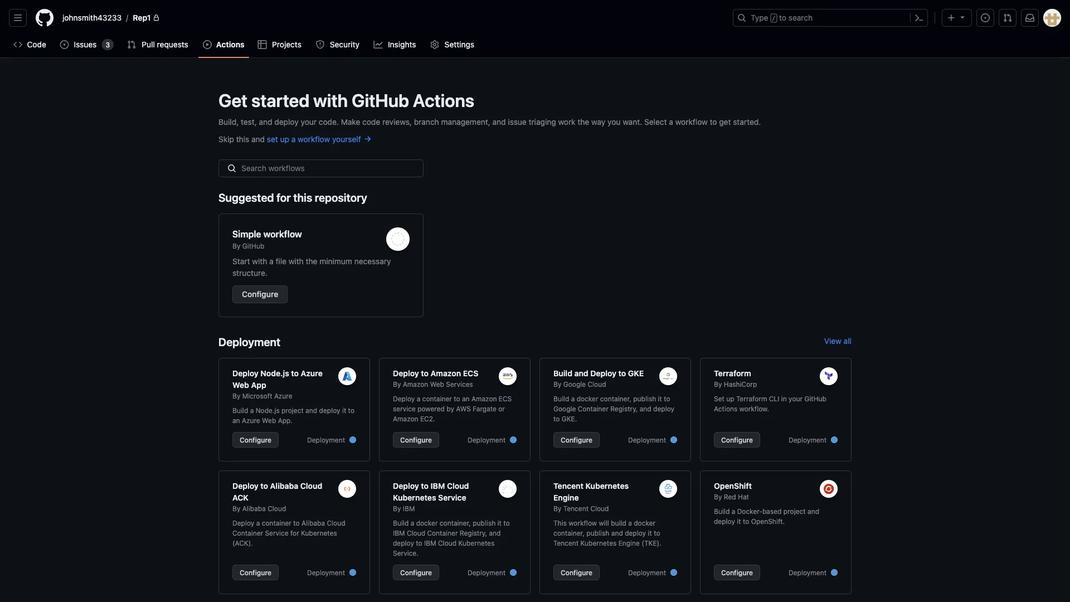 Task type: vqa. For each thing, say whether or not it's contained in the screenshot.


Task type: describe. For each thing, give the bounding box(es) containing it.
repository
[[315, 191, 367, 204]]

johnsmith43233 /
[[62, 13, 128, 22]]

ack
[[232, 493, 249, 502]]

johnsmith43233
[[62, 13, 122, 22]]

start with a file with the minimum necessary structure.
[[232, 256, 391, 277]]

1 vertical spatial actions
[[413, 90, 475, 111]]

openshift logo image
[[824, 484, 834, 494]]

this
[[554, 519, 567, 527]]

pull requests
[[142, 40, 188, 49]]

configure for tencent kubernetes engine
[[561, 569, 593, 576]]

configure for build and deploy to gke
[[561, 436, 593, 444]]

the inside the start with a file with the minimum necessary structure.
[[306, 256, 317, 266]]

node.js inside deploy node.js to azure web app by               microsoft azure
[[261, 368, 289, 378]]

deploy inside the build a docker-based project and deploy it to openshift.
[[714, 517, 735, 525]]

container inside deploy a container to alibaba cloud container service for kubernetes (ack).
[[232, 529, 263, 537]]

plus image
[[947, 13, 956, 22]]

to inside deploy to amazon ecs by               amazon web services
[[421, 368, 429, 378]]

make
[[341, 117, 360, 126]]

issues
[[74, 40, 97, 49]]

Search workflows text field
[[219, 159, 424, 177]]

notifications image
[[1026, 13, 1035, 22]]

reviews,
[[382, 117, 412, 126]]

to inside build and deploy to gke by               google cloud
[[619, 368, 626, 378]]

or
[[499, 405, 505, 413]]

simple workflow logo image
[[392, 233, 404, 246]]

deploy a container to an amazon ecs service powered by aws fargate or amazon ec2.
[[393, 395, 512, 423]]

node.js inside build a node.js project and deploy it to an azure web app.
[[256, 406, 280, 414]]

to inside deploy a container to an amazon ecs service powered by aws fargate or amazon ec2.
[[454, 395, 460, 403]]

settings link
[[426, 36, 480, 53]]

ecs inside deploy a container to an amazon ecs service powered by aws fargate or amazon ec2.
[[499, 395, 512, 403]]

0 horizontal spatial with
[[252, 256, 267, 266]]

based
[[763, 507, 782, 515]]

engine inside tencent kubernetes engine by               tencent cloud
[[554, 493, 579, 502]]

configure link for tencent kubernetes engine
[[554, 565, 600, 580]]

registry, inside build a docker container, publish it to ibm cloud container registry, and deploy to ibm cloud kubernetes service.
[[460, 529, 487, 537]]

deployment for build and deploy to gke
[[628, 436, 666, 444]]

rep1 link
[[128, 9, 164, 27]]

/ for type
[[772, 14, 776, 22]]

code
[[27, 40, 46, 49]]

deploy to alibaba cloud ack logo image
[[342, 484, 352, 494]]

by
[[447, 405, 454, 413]]

get
[[719, 117, 731, 126]]

configure for deploy to amazon ecs
[[400, 436, 432, 444]]

configure link for terraform
[[714, 432, 760, 448]]

by inside deploy to amazon ecs by               amazon web services
[[393, 380, 401, 388]]

set
[[714, 395, 725, 403]]

will
[[599, 519, 609, 527]]

command palette image
[[915, 13, 924, 22]]

issue
[[508, 117, 527, 126]]

suggested for this repository
[[219, 191, 367, 204]]

it inside build a docker container, publish it to ibm cloud container registry, and deploy to ibm cloud kubernetes service.
[[498, 519, 502, 527]]

kubernetes inside deploy a container to alibaba cloud container service for kubernetes (ack).
[[301, 529, 337, 537]]

a inside deploy a container to alibaba cloud container service for kubernetes (ack).
[[256, 519, 260, 527]]

configure link for simple workflow
[[232, 285, 288, 303]]

publish for build and deploy to gke
[[633, 395, 656, 403]]

cloud down deploy to ibm cloud kubernetes service by               ibm
[[438, 539, 457, 547]]

in
[[781, 395, 787, 403]]

alibaba inside deploy a container to alibaba cloud container service for kubernetes (ack).
[[302, 519, 325, 527]]

your inside set up terraform cli in your github actions workflow.
[[789, 395, 803, 403]]

container for alibaba
[[262, 519, 291, 527]]

container inside build a docker container, publish it to google container registry, and deploy to gke.
[[578, 405, 609, 413]]

service inside deploy a container to alibaba cloud container service for kubernetes (ack).
[[265, 529, 289, 537]]

container, for gke
[[600, 395, 632, 403]]

project inside the build a docker-based project and deploy it to openshift.
[[784, 507, 806, 515]]

you
[[608, 117, 621, 126]]

tencent kubernetes engine by               tencent cloud
[[554, 481, 629, 512]]

to inside deploy node.js to azure web app by               microsoft azure
[[291, 368, 299, 378]]

by inside deploy to ibm cloud kubernetes service by               ibm
[[393, 505, 401, 512]]

by inside build and deploy to gke by               google cloud
[[554, 380, 562, 388]]

cloud inside tencent kubernetes engine by               tencent cloud
[[591, 505, 609, 512]]

docker for service
[[416, 519, 438, 527]]

openshift.
[[751, 517, 785, 525]]

configure link for deploy node.js to azure web app
[[232, 432, 279, 448]]

terraform inside set up terraform cli in your github actions workflow.
[[736, 395, 767, 403]]

github inside set up terraform cli in your github actions workflow.
[[805, 395, 827, 403]]

deployment for openshift
[[789, 569, 827, 576]]

deploy to amazon ecs logo image
[[503, 373, 513, 379]]

(tke).
[[642, 539, 662, 547]]

yourself
[[332, 134, 361, 144]]

up for set
[[280, 134, 289, 144]]

deploy inside build a docker container, publish it to google container registry, and deploy to gke.
[[653, 405, 675, 413]]

deploy to alibaba cloud ack by               alibaba cloud
[[232, 481, 322, 512]]

amazon down service
[[393, 415, 418, 423]]

requests
[[157, 40, 188, 49]]

build
[[611, 519, 627, 527]]

a inside the start with a file with the minimum necessary structure.
[[269, 256, 274, 266]]

to inside deploy to ibm cloud kubernetes service by               ibm
[[421, 481, 429, 490]]

service
[[393, 405, 416, 413]]

cloud up deploy a container to alibaba cloud container service for kubernetes (ack).
[[268, 505, 286, 512]]

container, for kubernetes
[[440, 519, 471, 527]]

1 horizontal spatial with
[[289, 256, 304, 266]]

actions inside "link"
[[216, 40, 245, 49]]

workflow inside this workflow will build a docker container, publish and deploy it to tencent kubernetes engine (tke).
[[569, 519, 597, 527]]

ecs inside deploy to amazon ecs by               amazon web services
[[463, 368, 479, 378]]

view all link
[[824, 326, 852, 358]]

a right the "set"
[[291, 134, 296, 144]]

shield image
[[316, 40, 325, 49]]

file
[[276, 256, 287, 266]]

deploy inside build and deploy to gke by               google cloud
[[591, 368, 617, 378]]

powered
[[418, 405, 445, 413]]

service.
[[393, 549, 419, 557]]

by inside terraform by               hashicorp
[[714, 380, 722, 388]]

workflow down code.
[[298, 134, 330, 144]]

simple workflow by             github
[[232, 229, 302, 250]]

code link
[[9, 36, 51, 53]]

deploy inside this workflow will build a docker container, publish and deploy it to tencent kubernetes engine (tke).
[[625, 529, 646, 537]]

security link
[[311, 36, 365, 53]]

johnsmith43233 link
[[58, 9, 126, 27]]

way
[[592, 117, 606, 126]]

configure for deploy to alibaba cloud ack
[[240, 569, 272, 576]]

type / to search
[[751, 13, 813, 22]]

by inside tencent kubernetes engine by               tencent cloud
[[554, 505, 562, 512]]

rep1
[[133, 13, 151, 22]]

google inside build and deploy to gke by               google cloud
[[563, 380, 586, 388]]

by inside deploy node.js to azure web app by               microsoft azure
[[232, 392, 241, 400]]

github for with
[[352, 90, 409, 111]]

to inside this workflow will build a docker container, publish and deploy it to tencent kubernetes engine (tke).
[[654, 529, 660, 537]]

services
[[446, 380, 473, 388]]

tencent inside this workflow will build a docker container, publish and deploy it to tencent kubernetes engine (tke).
[[554, 539, 579, 547]]

app.
[[278, 416, 293, 424]]

configure link for build and deploy to gke
[[554, 432, 600, 448]]

1 vertical spatial this
[[293, 191, 312, 204]]

configure for terraform
[[721, 436, 753, 444]]

search
[[789, 13, 813, 22]]

deployment for deploy to ibm cloud kubernetes service
[[468, 569, 506, 576]]

build a node.js project and deploy it to an azure web app.
[[232, 406, 355, 424]]

build and deploy to gke by               google cloud
[[554, 368, 644, 388]]

container for amazon
[[422, 395, 452, 403]]

kubernetes inside build a docker container, publish it to ibm cloud container registry, and deploy to ibm cloud kubernetes service.
[[459, 539, 495, 547]]

build a docker container, publish it to ibm cloud container registry, and deploy to ibm cloud kubernetes service.
[[393, 519, 510, 557]]

get started with github actions
[[219, 90, 475, 111]]

a right select at the right of page
[[669, 117, 673, 126]]

cloud left deploy to alibaba cloud ack logo
[[300, 481, 322, 490]]

amazon up fargate
[[472, 395, 497, 403]]

skip this and
[[219, 134, 267, 144]]

pull requests link
[[123, 36, 194, 53]]

build, test, and deploy your code. make code reviews, branch management, and issue triaging work the way you want. select a workflow to get started.
[[219, 117, 761, 126]]

suggested
[[219, 191, 274, 204]]

workflow.
[[740, 405, 769, 413]]

github for by
[[242, 242, 264, 250]]

/ for johnsmith43233
[[126, 13, 128, 22]]

0 vertical spatial azure
[[301, 368, 323, 378]]

registry, inside build a docker container, publish it to google container registry, and deploy to gke.
[[611, 405, 638, 413]]

microsoft
[[242, 392, 272, 400]]

build a docker-based project and deploy it to openshift.
[[714, 507, 820, 525]]

lock image
[[153, 14, 160, 21]]

set up a workflow yourself link
[[267, 134, 372, 144]]

engine inside this workflow will build a docker container, publish and deploy it to tencent kubernetes engine (tke).
[[619, 539, 640, 547]]

deploy a container to alibaba cloud container service for kubernetes (ack).
[[232, 519, 345, 547]]

by inside deploy to alibaba cloud ack by               alibaba cloud
[[232, 505, 241, 512]]

structure.
[[232, 268, 268, 277]]

kubernetes inside tencent kubernetes engine by               tencent cloud
[[586, 481, 629, 490]]

cli
[[769, 395, 780, 403]]

configure for deploy to ibm cloud kubernetes service
[[400, 569, 432, 576]]

configure for deploy node.js to azure web app
[[240, 436, 272, 444]]

docker inside this workflow will build a docker container, publish and deploy it to tencent kubernetes engine (tke).
[[634, 519, 656, 527]]

configure link for deploy to alibaba cloud ack
[[232, 565, 279, 580]]

deploy node.js to azure web app logo image
[[342, 371, 352, 381]]

configure link for openshift
[[714, 565, 760, 580]]

table image
[[258, 40, 267, 49]]

deploy for ack
[[232, 481, 259, 490]]

cloud inside deploy a container to alibaba cloud container service for kubernetes (ack).
[[327, 519, 345, 527]]

hashicorp
[[724, 380, 757, 388]]

red
[[724, 493, 736, 501]]

select
[[644, 117, 667, 126]]

set up a workflow yourself
[[267, 134, 363, 144]]

cloud inside build and deploy to gke by               google cloud
[[588, 380, 606, 388]]

web inside deploy node.js to azure web app by               microsoft azure
[[232, 380, 249, 389]]

openshift
[[714, 481, 752, 490]]

code image
[[13, 40, 22, 49]]

for inside deploy a container to alibaba cloud container service for kubernetes (ack).
[[290, 529, 299, 537]]

web inside deploy to amazon ecs by               amazon web services
[[430, 380, 444, 388]]

build for gke
[[554, 395, 569, 403]]

a inside deploy a container to an amazon ecs service powered by aws fargate or amazon ec2.
[[417, 395, 421, 403]]

3
[[106, 41, 110, 49]]

fargate
[[473, 405, 497, 413]]

insights
[[388, 40, 416, 49]]

and inside build a node.js project and deploy it to an azure web app.
[[306, 406, 317, 414]]

azure inside build a node.js project and deploy it to an azure web app.
[[242, 416, 260, 424]]

it inside build a docker container, publish it to google container registry, and deploy to gke.
[[658, 395, 662, 403]]

actions link
[[198, 36, 249, 53]]

publish for deploy to ibm cloud kubernetes service
[[473, 519, 496, 527]]

it inside this workflow will build a docker container, publish and deploy it to tencent kubernetes engine (tke).
[[648, 529, 652, 537]]

deploy to ibm cloud kubernetes service logo image
[[503, 484, 513, 494]]



Task type: locate. For each thing, give the bounding box(es) containing it.
0 horizontal spatial publish
[[473, 519, 496, 527]]

build,
[[219, 117, 239, 126]]

list
[[58, 9, 726, 27]]

node.js up app
[[261, 368, 289, 378]]

ibm
[[431, 481, 445, 490], [403, 505, 415, 512], [393, 529, 405, 537], [424, 539, 436, 547]]

0 vertical spatial ecs
[[463, 368, 479, 378]]

1 horizontal spatial registry,
[[611, 405, 638, 413]]

cloud down deploy to alibaba cloud ack logo
[[327, 519, 345, 527]]

2 horizontal spatial azure
[[301, 368, 323, 378]]

terraform inside terraform by               hashicorp
[[714, 368, 751, 378]]

git pull request image
[[1003, 13, 1012, 22]]

0 horizontal spatial your
[[301, 117, 317, 126]]

1 vertical spatial for
[[290, 529, 299, 537]]

with
[[313, 90, 348, 111], [252, 256, 267, 266], [289, 256, 304, 266]]

0 horizontal spatial actions
[[216, 40, 245, 49]]

deploy for web
[[232, 368, 259, 378]]

deploy for by
[[393, 368, 419, 378]]

actions up branch
[[413, 90, 475, 111]]

and inside build and deploy to gke by               google cloud
[[575, 368, 589, 378]]

deploy inside deploy node.js to azure web app by               microsoft azure
[[232, 368, 259, 378]]

build inside build and deploy to gke by               google cloud
[[554, 368, 573, 378]]

1 horizontal spatial github
[[352, 90, 409, 111]]

minimum
[[320, 256, 352, 266]]

workflow up file
[[263, 229, 302, 239]]

hat
[[738, 493, 749, 501]]

for
[[277, 191, 291, 204], [290, 529, 299, 537]]

0 vertical spatial github
[[352, 90, 409, 111]]

gke
[[628, 368, 644, 378]]

web left app
[[232, 380, 249, 389]]

your
[[301, 117, 317, 126], [789, 395, 803, 403]]

2 vertical spatial github
[[805, 395, 827, 403]]

configure for openshift
[[721, 569, 753, 576]]

a inside the build a docker-based project and deploy it to openshift.
[[732, 507, 735, 515]]

1 vertical spatial an
[[232, 416, 240, 424]]

container up powered
[[422, 395, 452, 403]]

deploy inside deploy a container to alibaba cloud container service for kubernetes (ack).
[[232, 519, 254, 527]]

2 horizontal spatial with
[[313, 90, 348, 111]]

alibaba up deploy a container to alibaba cloud container service for kubernetes (ack).
[[270, 481, 298, 490]]

configure link for deploy to ibm cloud kubernetes service
[[393, 565, 439, 580]]

1 vertical spatial publish
[[473, 519, 496, 527]]

0 horizontal spatial container
[[262, 519, 291, 527]]

0 horizontal spatial docker
[[416, 519, 438, 527]]

0 horizontal spatial service
[[265, 529, 289, 537]]

1 vertical spatial container,
[[440, 519, 471, 527]]

for right suggested
[[277, 191, 291, 204]]

your up set up a workflow yourself at the left top of the page
[[301, 117, 317, 126]]

set
[[267, 134, 278, 144]]

engine left '(tke).'
[[619, 539, 640, 547]]

want.
[[623, 117, 642, 126]]

1 horizontal spatial container
[[427, 529, 458, 537]]

container down build and deploy to gke by               google cloud
[[578, 405, 609, 413]]

0 vertical spatial container
[[422, 395, 452, 403]]

build and deploy to gke logo image
[[663, 373, 674, 380]]

github inside the simple workflow by             github
[[242, 242, 264, 250]]

settings
[[445, 40, 474, 49]]

work
[[558, 117, 576, 126]]

1 vertical spatial alibaba
[[242, 505, 266, 512]]

pull
[[142, 40, 155, 49]]

1 horizontal spatial an
[[462, 395, 470, 403]]

a inside build a node.js project and deploy it to an azure web app.
[[250, 406, 254, 414]]

github down terraform logo
[[805, 395, 827, 403]]

build for web
[[232, 406, 248, 414]]

amazon
[[431, 368, 461, 378], [403, 380, 428, 388], [472, 395, 497, 403], [393, 415, 418, 423]]

(ack).
[[232, 539, 253, 547]]

0 vertical spatial service
[[438, 493, 466, 502]]

0 horizontal spatial project
[[282, 406, 304, 414]]

2 vertical spatial azure
[[242, 416, 260, 424]]

0 horizontal spatial alibaba
[[242, 505, 266, 512]]

build inside build a node.js project and deploy it to an azure web app.
[[232, 406, 248, 414]]

alibaba down deploy to alibaba cloud ack by               alibaba cloud
[[302, 519, 325, 527]]

gear image
[[430, 40, 439, 49]]

node.js down 'microsoft'
[[256, 406, 280, 414]]

container
[[422, 395, 452, 403], [262, 519, 291, 527]]

get
[[219, 90, 248, 111]]

1 horizontal spatial the
[[578, 117, 589, 126]]

arrow right image
[[363, 135, 372, 144]]

docker inside build a docker container, publish it to ibm cloud container registry, and deploy to ibm cloud kubernetes service.
[[416, 519, 438, 527]]

container up the (ack).
[[232, 529, 263, 537]]

and inside build a docker container, publish it to ibm cloud container registry, and deploy to ibm cloud kubernetes service.
[[489, 529, 501, 537]]

azure left deploy node.js to azure web app logo
[[301, 368, 323, 378]]

1 horizontal spatial this
[[293, 191, 312, 204]]

by inside openshift by               red hat
[[714, 493, 722, 501]]

0 vertical spatial container,
[[600, 395, 632, 403]]

1 horizontal spatial engine
[[619, 539, 640, 547]]

container inside build a docker container, publish it to ibm cloud container registry, and deploy to ibm cloud kubernetes service.
[[427, 529, 458, 537]]

docker
[[577, 395, 598, 403], [416, 519, 438, 527], [634, 519, 656, 527]]

deploy
[[232, 368, 259, 378], [393, 368, 419, 378], [591, 368, 617, 378], [393, 395, 415, 403], [232, 481, 259, 490], [393, 481, 419, 490], [232, 519, 254, 527]]

configure for simple workflow
[[242, 290, 278, 299]]

gke.
[[562, 415, 577, 423]]

container, inside build a docker container, publish it to google container registry, and deploy to gke.
[[600, 395, 632, 403]]

container, down deploy to ibm cloud kubernetes service by               ibm
[[440, 519, 471, 527]]

github down 'simple' on the top
[[242, 242, 264, 250]]

/ inside type / to search
[[772, 14, 776, 22]]

to inside deploy a container to alibaba cloud container service for kubernetes (ack).
[[293, 519, 300, 527]]

git pull request image
[[127, 40, 136, 49]]

1 vertical spatial project
[[784, 507, 806, 515]]

0 vertical spatial an
[[462, 395, 470, 403]]

configure
[[242, 290, 278, 299], [240, 436, 272, 444], [400, 436, 432, 444], [561, 436, 593, 444], [721, 436, 753, 444], [240, 569, 272, 576], [400, 569, 432, 576], [561, 569, 593, 576], [721, 569, 753, 576]]

to inside the build a docker-based project and deploy it to openshift.
[[743, 517, 749, 525]]

terraform
[[714, 368, 751, 378], [736, 395, 767, 403]]

triangle down image
[[958, 13, 967, 21]]

this right skip
[[236, 134, 249, 144]]

build a docker container, publish it to google container registry, and deploy to gke.
[[554, 395, 675, 423]]

2 horizontal spatial publish
[[633, 395, 656, 403]]

up right set
[[727, 395, 735, 403]]

ecs up services
[[463, 368, 479, 378]]

code.
[[319, 117, 339, 126]]

publish inside build a docker container, publish it to ibm cloud container registry, and deploy to ibm cloud kubernetes service.
[[473, 519, 496, 527]]

deploy inside deploy to ibm cloud kubernetes service by               ibm
[[393, 481, 419, 490]]

with up the structure.
[[252, 256, 267, 266]]

0 vertical spatial terraform
[[714, 368, 751, 378]]

2 horizontal spatial container
[[578, 405, 609, 413]]

openshift by               red hat
[[714, 481, 752, 501]]

0 vertical spatial google
[[563, 380, 586, 388]]

0 horizontal spatial /
[[126, 13, 128, 22]]

ecs up or
[[499, 395, 512, 403]]

deployment for tencent kubernetes engine
[[628, 569, 666, 576]]

0 horizontal spatial container,
[[440, 519, 471, 527]]

/ right the type
[[772, 14, 776, 22]]

build for kubernetes
[[393, 519, 409, 527]]

1 horizontal spatial ecs
[[499, 395, 512, 403]]

projects
[[272, 40, 302, 49]]

1 horizontal spatial docker
[[577, 395, 598, 403]]

configure link for deploy to amazon ecs
[[393, 432, 439, 448]]

terraform logo image
[[824, 371, 834, 381]]

0 vertical spatial actions
[[216, 40, 245, 49]]

a right build
[[628, 519, 632, 527]]

workflow left the get
[[676, 117, 708, 126]]

0 vertical spatial engine
[[554, 493, 579, 502]]

started.
[[733, 117, 761, 126]]

an inside deploy a container to an amazon ecs service powered by aws fargate or amazon ec2.
[[462, 395, 470, 403]]

view all
[[824, 336, 852, 345]]

docker down build and deploy to gke by               google cloud
[[577, 395, 598, 403]]

docker inside build a docker container, publish it to google container registry, and deploy to gke.
[[577, 395, 598, 403]]

1 horizontal spatial container
[[422, 395, 452, 403]]

a down red
[[732, 507, 735, 515]]

node.js
[[261, 368, 289, 378], [256, 406, 280, 414]]

all
[[844, 336, 852, 345]]

a up powered
[[417, 395, 421, 403]]

a inside this workflow will build a docker container, publish and deploy it to tencent kubernetes engine (tke).
[[628, 519, 632, 527]]

deployment for deploy to alibaba cloud ack
[[307, 569, 345, 576]]

alibaba
[[270, 481, 298, 490], [242, 505, 266, 512], [302, 519, 325, 527]]

0 vertical spatial node.js
[[261, 368, 289, 378]]

1 vertical spatial the
[[306, 256, 317, 266]]

2 horizontal spatial web
[[430, 380, 444, 388]]

1 horizontal spatial alibaba
[[270, 481, 298, 490]]

kubernetes inside deploy to ibm cloud kubernetes service by               ibm
[[393, 493, 436, 502]]

docker up '(tke).'
[[634, 519, 656, 527]]

alibaba down ack at left bottom
[[242, 505, 266, 512]]

it inside build a node.js project and deploy it to an azure web app.
[[342, 406, 346, 414]]

publish
[[633, 395, 656, 403], [473, 519, 496, 527], [587, 529, 610, 537]]

registry,
[[611, 405, 638, 413], [460, 529, 487, 537]]

0 vertical spatial alibaba
[[270, 481, 298, 490]]

deploy for kubernetes
[[393, 481, 419, 490]]

0 vertical spatial the
[[578, 117, 589, 126]]

1 horizontal spatial your
[[789, 395, 803, 403]]

test,
[[241, 117, 257, 126]]

container, down build and deploy to gke by               google cloud
[[600, 395, 632, 403]]

deployment for deploy node.js to azure web app
[[307, 436, 345, 444]]

deployment for terraform
[[789, 436, 827, 444]]

1 horizontal spatial up
[[727, 395, 735, 403]]

1 vertical spatial terraform
[[736, 395, 767, 403]]

view
[[824, 336, 842, 345]]

1 horizontal spatial service
[[438, 493, 466, 502]]

for down deploy to alibaba cloud ack by               alibaba cloud
[[290, 529, 299, 537]]

container, down this
[[554, 529, 585, 537]]

service down deploy to alibaba cloud ack by               alibaba cloud
[[265, 529, 289, 537]]

project right based
[[784, 507, 806, 515]]

an up aws on the left
[[462, 395, 470, 403]]

0 vertical spatial this
[[236, 134, 249, 144]]

1 vertical spatial tencent
[[563, 505, 589, 512]]

docker-
[[737, 507, 763, 515]]

by inside the simple workflow by             github
[[232, 242, 241, 250]]

this
[[236, 134, 249, 144], [293, 191, 312, 204]]

list containing johnsmith43233 /
[[58, 9, 726, 27]]

service up build a docker container, publish it to ibm cloud container registry, and deploy to ibm cloud kubernetes service.
[[438, 493, 466, 502]]

2 vertical spatial alibaba
[[302, 519, 325, 527]]

1 vertical spatial up
[[727, 395, 735, 403]]

docker for by
[[577, 395, 598, 403]]

2 horizontal spatial container,
[[600, 395, 632, 403]]

a down 'microsoft'
[[250, 406, 254, 414]]

project up the app.
[[282, 406, 304, 414]]

1 horizontal spatial container,
[[554, 529, 585, 537]]

container,
[[600, 395, 632, 403], [440, 519, 471, 527], [554, 529, 585, 537]]

the left minimum
[[306, 256, 317, 266]]

the left way
[[578, 117, 589, 126]]

and inside the build a docker-based project and deploy it to openshift.
[[808, 507, 820, 515]]

your right in
[[789, 395, 803, 403]]

deploy inside deploy to alibaba cloud ack by               alibaba cloud
[[232, 481, 259, 490]]

search image
[[227, 164, 236, 173]]

up for set
[[727, 395, 735, 403]]

1 vertical spatial service
[[265, 529, 289, 537]]

1 vertical spatial github
[[242, 242, 264, 250]]

an left the app.
[[232, 416, 240, 424]]

0 horizontal spatial github
[[242, 242, 264, 250]]

a
[[669, 117, 673, 126], [291, 134, 296, 144], [269, 256, 274, 266], [417, 395, 421, 403], [571, 395, 575, 403], [250, 406, 254, 414], [732, 507, 735, 515], [256, 519, 260, 527], [411, 519, 414, 527], [628, 519, 632, 527]]

tencent kubernetes engine logo image
[[664, 484, 673, 494]]

1 vertical spatial engine
[[619, 539, 640, 547]]

insights link
[[369, 36, 422, 53]]

2 vertical spatial tencent
[[554, 539, 579, 547]]

terraform up workflow.
[[736, 395, 767, 403]]

cloud
[[588, 380, 606, 388], [300, 481, 322, 490], [447, 481, 469, 490], [268, 505, 286, 512], [591, 505, 609, 512], [327, 519, 345, 527], [407, 529, 425, 537], [438, 539, 457, 547]]

project inside build a node.js project and deploy it to an azure web app.
[[282, 406, 304, 414]]

1 vertical spatial ecs
[[499, 395, 512, 403]]

/ inside johnsmith43233 /
[[126, 13, 128, 22]]

triaging
[[529, 117, 556, 126]]

security
[[330, 40, 360, 49]]

management,
[[441, 117, 490, 126]]

0 horizontal spatial up
[[280, 134, 289, 144]]

cloud inside deploy to ibm cloud kubernetes service by               ibm
[[447, 481, 469, 490]]

cloud up service.
[[407, 529, 425, 537]]

deploy inside build a node.js project and deploy it to an azure web app.
[[319, 406, 340, 414]]

and inside this workflow will build a docker container, publish and deploy it to tencent kubernetes engine (tke).
[[611, 529, 623, 537]]

deploy inside deploy to amazon ecs by               amazon web services
[[393, 368, 419, 378]]

a inside build a docker container, publish it to google container registry, and deploy to gke.
[[571, 395, 575, 403]]

project
[[282, 406, 304, 414], [784, 507, 806, 515]]

to inside deploy to alibaba cloud ack by               alibaba cloud
[[261, 481, 268, 490]]

aws
[[456, 405, 471, 413]]

docker down deploy to ibm cloud kubernetes service by               ibm
[[416, 519, 438, 527]]

deploy for alibaba
[[232, 519, 254, 527]]

build inside build a docker container, publish it to google container registry, and deploy to gke.
[[554, 395, 569, 403]]

cloud up the will
[[591, 505, 609, 512]]

build inside the build a docker-based project and deploy it to openshift.
[[714, 507, 730, 515]]

container down deploy to alibaba cloud ack by               alibaba cloud
[[262, 519, 291, 527]]

google inside build a docker container, publish it to google container registry, and deploy to gke.
[[554, 405, 576, 413]]

configure link
[[232, 285, 288, 303], [232, 432, 279, 448], [393, 432, 439, 448], [554, 432, 600, 448], [714, 432, 760, 448], [232, 565, 279, 580], [393, 565, 439, 580], [554, 565, 600, 580], [714, 565, 760, 580]]

issue opened image
[[60, 40, 69, 49]]

deploy inside build a docker container, publish it to ibm cloud container registry, and deploy to ibm cloud kubernetes service.
[[393, 539, 414, 547]]

it inside the build a docker-based project and deploy it to openshift.
[[737, 517, 741, 525]]

web inside build a node.js project and deploy it to an azure web app.
[[262, 416, 276, 424]]

1 vertical spatial node.js
[[256, 406, 280, 414]]

terraform by               hashicorp
[[714, 368, 757, 388]]

0 vertical spatial your
[[301, 117, 317, 126]]

2 vertical spatial container,
[[554, 529, 585, 537]]

deploy inside deploy a container to an amazon ecs service powered by aws fargate or amazon ec2.
[[393, 395, 415, 403]]

workflow left the will
[[569, 519, 597, 527]]

workflow inside the simple workflow by             github
[[263, 229, 302, 239]]

amazon up services
[[431, 368, 461, 378]]

code
[[362, 117, 380, 126]]

0 horizontal spatial this
[[236, 134, 249, 144]]

graph image
[[374, 40, 383, 49]]

github
[[352, 90, 409, 111], [242, 242, 264, 250], [805, 395, 827, 403]]

azure up build a node.js project and deploy it to an azure web app.
[[274, 392, 292, 400]]

0 vertical spatial project
[[282, 406, 304, 414]]

web left services
[[430, 380, 444, 388]]

2 vertical spatial actions
[[714, 405, 738, 413]]

actions right play icon
[[216, 40, 245, 49]]

0 horizontal spatial web
[[232, 380, 249, 389]]

/
[[126, 13, 128, 22], [772, 14, 776, 22]]

issue opened image
[[981, 13, 990, 22]]

2 horizontal spatial docker
[[634, 519, 656, 527]]

0 horizontal spatial ecs
[[463, 368, 479, 378]]

engine up this
[[554, 493, 579, 502]]

cloud up build a docker container, publish it to google container registry, and deploy to gke.
[[588, 380, 606, 388]]

actions down set
[[714, 405, 738, 413]]

deploy node.js to azure web app by               microsoft azure
[[232, 368, 323, 400]]

start
[[232, 256, 250, 266]]

build inside build a docker container, publish it to ibm cloud container registry, and deploy to ibm cloud kubernetes service.
[[393, 519, 409, 527]]

started
[[251, 90, 310, 111]]

0 horizontal spatial container
[[232, 529, 263, 537]]

kubernetes inside this workflow will build a docker container, publish and deploy it to tencent kubernetes engine (tke).
[[581, 539, 617, 547]]

a up service.
[[411, 519, 414, 527]]

this down search workflows text box
[[293, 191, 312, 204]]

terraform up the hashicorp
[[714, 368, 751, 378]]

a left file
[[269, 256, 274, 266]]

and inside build a docker container, publish it to google container registry, and deploy to gke.
[[640, 405, 652, 413]]

a inside build a docker container, publish it to ibm cloud container registry, and deploy to ibm cloud kubernetes service.
[[411, 519, 414, 527]]

2 horizontal spatial actions
[[714, 405, 738, 413]]

1 vertical spatial google
[[554, 405, 576, 413]]

and
[[259, 117, 272, 126], [493, 117, 506, 126], [251, 134, 265, 144], [575, 368, 589, 378], [640, 405, 652, 413], [306, 406, 317, 414], [808, 507, 820, 515], [489, 529, 501, 537], [611, 529, 623, 537]]

/ left rep1
[[126, 13, 128, 22]]

ecs
[[463, 368, 479, 378], [499, 395, 512, 403]]

1 horizontal spatial project
[[784, 507, 806, 515]]

container, inside this workflow will build a docker container, publish and deploy it to tencent kubernetes engine (tke).
[[554, 529, 585, 537]]

1 horizontal spatial web
[[262, 416, 276, 424]]

2 vertical spatial publish
[[587, 529, 610, 537]]

web left the app.
[[262, 416, 276, 424]]

a down deploy to alibaba cloud ack by               alibaba cloud
[[256, 519, 260, 527]]

github up code
[[352, 90, 409, 111]]

cloud left deploy to ibm cloud kubernetes service logo
[[447, 481, 469, 490]]

1 vertical spatial azure
[[274, 392, 292, 400]]

homepage image
[[36, 9, 54, 27]]

play image
[[203, 40, 212, 49]]

tencent
[[554, 481, 584, 490], [563, 505, 589, 512], [554, 539, 579, 547]]

1 horizontal spatial azure
[[274, 392, 292, 400]]

1 horizontal spatial /
[[772, 14, 776, 22]]

1 horizontal spatial publish
[[587, 529, 610, 537]]

0 vertical spatial tencent
[[554, 481, 584, 490]]

with right file
[[289, 256, 304, 266]]

service inside deploy to ibm cloud kubernetes service by               ibm
[[438, 493, 466, 502]]

1 vertical spatial container
[[262, 519, 291, 527]]

projects link
[[254, 36, 307, 53]]

container inside deploy a container to alibaba cloud container service for kubernetes (ack).
[[262, 519, 291, 527]]

azure down 'microsoft'
[[242, 416, 260, 424]]

0 horizontal spatial azure
[[242, 416, 260, 424]]

0 vertical spatial for
[[277, 191, 291, 204]]

actions inside set up terraform cli in your github actions workflow.
[[714, 405, 738, 413]]

0 horizontal spatial the
[[306, 256, 317, 266]]

an inside build a node.js project and deploy it to an azure web app.
[[232, 416, 240, 424]]

a up gke.
[[571, 395, 575, 403]]

1 vertical spatial your
[[789, 395, 803, 403]]

deploy for an
[[393, 395, 415, 403]]

container down deploy to ibm cloud kubernetes service by               ibm
[[427, 529, 458, 537]]

0 vertical spatial up
[[280, 134, 289, 144]]

0 vertical spatial registry,
[[611, 405, 638, 413]]

type
[[751, 13, 769, 22]]

amazon up service
[[403, 380, 428, 388]]

up right the "set"
[[280, 134, 289, 144]]

deploy to amazon ecs by               amazon web services
[[393, 368, 479, 388]]

deployment for deploy to amazon ecs
[[468, 436, 506, 444]]

2 horizontal spatial alibaba
[[302, 519, 325, 527]]

deploy to ibm cloud kubernetes service by               ibm
[[393, 481, 469, 512]]

publish inside this workflow will build a docker container, publish and deploy it to tencent kubernetes engine (tke).
[[587, 529, 610, 537]]

actions
[[216, 40, 245, 49], [413, 90, 475, 111], [714, 405, 738, 413]]

0 horizontal spatial an
[[232, 416, 240, 424]]

with up code.
[[313, 90, 348, 111]]

2 horizontal spatial github
[[805, 395, 827, 403]]

this workflow will build a docker container, publish and deploy it to tencent kubernetes engine (tke).
[[554, 519, 662, 547]]

ec2.
[[420, 415, 435, 423]]

to inside build a node.js project and deploy it to an azure web app.
[[348, 406, 355, 414]]



